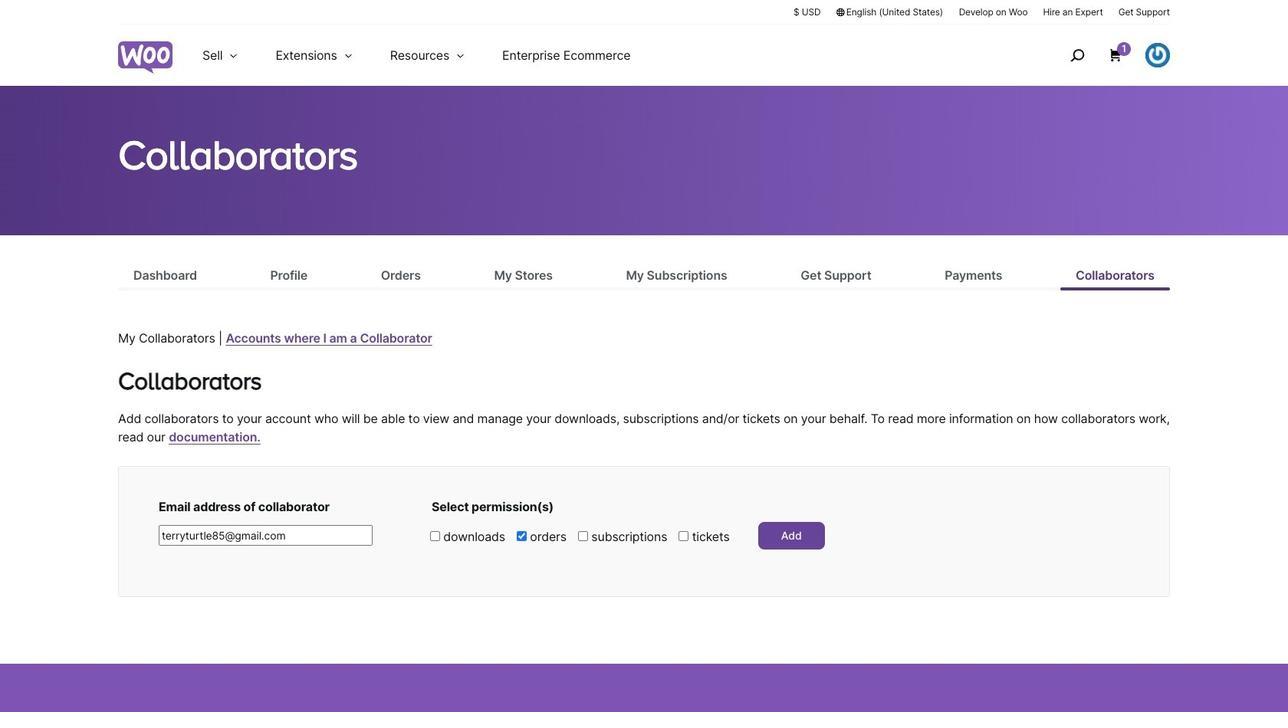 Task type: describe. For each thing, give the bounding box(es) containing it.
search image
[[1066, 43, 1090, 68]]



Task type: locate. For each thing, give the bounding box(es) containing it.
None checkbox
[[430, 532, 440, 542], [578, 532, 588, 542], [679, 532, 689, 542], [430, 532, 440, 542], [578, 532, 588, 542], [679, 532, 689, 542]]

None checkbox
[[517, 532, 527, 542]]

open account menu image
[[1146, 43, 1171, 68]]

service navigation menu element
[[1038, 30, 1171, 80]]



Task type: vqa. For each thing, say whether or not it's contained in the screenshot.
Lock "icon"
no



